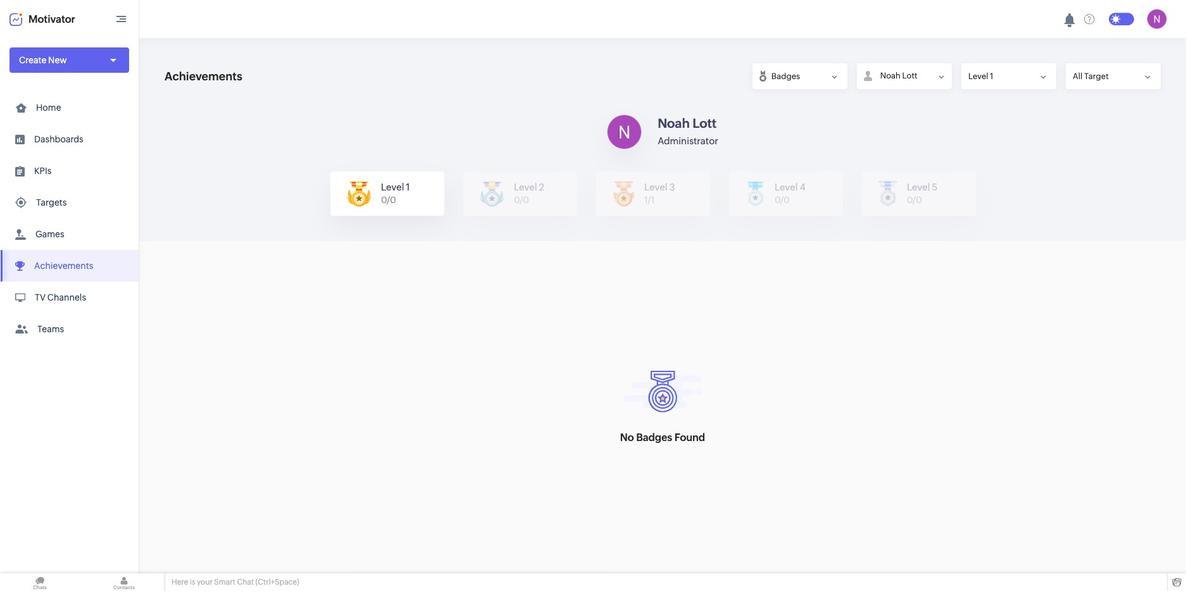 Task type: locate. For each thing, give the bounding box(es) containing it.
1 vertical spatial lott
[[693, 116, 717, 130]]

2 0 from the left
[[390, 195, 396, 205]]

channels
[[47, 293, 86, 303]]

home
[[36, 103, 61, 113]]

level for level 1
[[381, 182, 404, 193]]

1 horizontal spatial lott
[[903, 71, 918, 80]]

lott for noah lott administrator
[[693, 116, 717, 130]]

target
[[1085, 71, 1109, 81]]

4 / from the left
[[781, 195, 784, 205]]

level inside level 1 0 / 0
[[381, 182, 404, 193]]

5 / from the left
[[913, 195, 917, 205]]

noah inside the noah lott administrator
[[658, 116, 690, 130]]

level inside "level 2 0 / 0"
[[514, 182, 537, 193]]

badges
[[772, 71, 801, 81], [637, 432, 673, 444]]

/ inside level 4 0 / 0
[[781, 195, 784, 205]]

level 3 1 / 1
[[645, 182, 675, 205]]

3
[[670, 182, 675, 193]]

0 horizontal spatial noah
[[658, 116, 690, 130]]

8 0 from the left
[[917, 195, 923, 205]]

0 horizontal spatial achievements
[[34, 261, 93, 271]]

level for level 2
[[514, 182, 537, 193]]

All Target field
[[1066, 63, 1161, 89]]

level
[[969, 71, 989, 81], [381, 182, 404, 193], [514, 182, 537, 193], [645, 182, 668, 193], [775, 182, 798, 193], [908, 182, 931, 193]]

/
[[387, 195, 390, 205], [520, 195, 523, 205], [648, 195, 651, 205], [781, 195, 784, 205], [913, 195, 917, 205]]

5 0 from the left
[[775, 195, 781, 205]]

0 horizontal spatial lott
[[693, 116, 717, 130]]

kpis
[[34, 166, 52, 176]]

motivator
[[28, 13, 75, 25]]

3 / from the left
[[648, 195, 651, 205]]

level inside level 5 0 / 0
[[908, 182, 931, 193]]

0
[[381, 195, 387, 205], [390, 195, 396, 205], [514, 195, 520, 205], [523, 195, 529, 205], [775, 195, 781, 205], [784, 195, 790, 205], [908, 195, 913, 205], [917, 195, 923, 205]]

level inside level 4 0 / 0
[[775, 182, 798, 193]]

achievements
[[165, 70, 242, 83], [34, 261, 93, 271]]

found
[[675, 432, 706, 444]]

list
[[0, 92, 139, 345]]

1 vertical spatial noah
[[658, 116, 690, 130]]

7 0 from the left
[[908, 195, 913, 205]]

level for level 3
[[645, 182, 668, 193]]

lott
[[903, 71, 918, 80], [693, 116, 717, 130]]

0 vertical spatial badges
[[772, 71, 801, 81]]

0 horizontal spatial badges
[[637, 432, 673, 444]]

1 vertical spatial achievements
[[34, 261, 93, 271]]

0 vertical spatial lott
[[903, 71, 918, 80]]

0 vertical spatial achievements
[[165, 70, 242, 83]]

3 0 from the left
[[514, 195, 520, 205]]

1
[[991, 71, 994, 81], [406, 182, 410, 193], [645, 195, 648, 205], [651, 195, 655, 205]]

2 / from the left
[[520, 195, 523, 205]]

/ inside level 3 1 / 1
[[648, 195, 651, 205]]

noah
[[881, 71, 901, 80], [658, 116, 690, 130]]

1 vertical spatial badges
[[637, 432, 673, 444]]

lott inside the noah lott administrator
[[693, 116, 717, 130]]

noah for noah lott administrator
[[658, 116, 690, 130]]

1 horizontal spatial achievements
[[165, 70, 242, 83]]

level inside level 3 1 / 1
[[645, 182, 668, 193]]

1 / from the left
[[387, 195, 390, 205]]

2
[[539, 182, 545, 193]]

level for level 5
[[908, 182, 931, 193]]

1 inside level 1 0 / 0
[[406, 182, 410, 193]]

1 horizontal spatial noah
[[881, 71, 901, 80]]

contacts image
[[84, 574, 164, 591]]

noah lott administrator
[[658, 116, 719, 146]]

level for level 4
[[775, 182, 798, 193]]

1 horizontal spatial badges
[[772, 71, 801, 81]]

no badges found
[[621, 432, 706, 444]]

badges inside field
[[772, 71, 801, 81]]

no
[[621, 432, 634, 444]]

/ inside "level 2 0 / 0"
[[520, 195, 523, 205]]

all target
[[1073, 71, 1109, 81]]

/ inside level 5 0 / 0
[[913, 195, 917, 205]]

0 vertical spatial noah
[[881, 71, 901, 80]]

noah lott
[[881, 71, 918, 80]]

/ inside level 1 0 / 0
[[387, 195, 390, 205]]

targets
[[36, 198, 67, 208]]

help image
[[1085, 14, 1096, 24]]

all
[[1073, 71, 1083, 81]]



Task type: vqa. For each thing, say whether or not it's contained in the screenshot.
badges inside field
yes



Task type: describe. For each thing, give the bounding box(es) containing it.
tv
[[35, 293, 46, 303]]

icon image
[[607, 115, 642, 149]]

4
[[800, 182, 806, 193]]

noah for noah lott
[[881, 71, 901, 80]]

Level 1 field
[[962, 63, 1057, 89]]

tv channels
[[35, 293, 86, 303]]

chats image
[[0, 574, 80, 591]]

4 0 from the left
[[523, 195, 529, 205]]

is
[[190, 578, 195, 587]]

create
[[19, 55, 46, 65]]

6 0 from the left
[[784, 195, 790, 205]]

Badges field
[[753, 63, 848, 89]]

user image
[[1148, 9, 1168, 29]]

level 2 0 / 0
[[514, 182, 545, 205]]

dashboards
[[34, 134, 83, 144]]

chat
[[237, 578, 254, 587]]

5
[[933, 182, 938, 193]]

level inside "field"
[[969, 71, 989, 81]]

smart
[[214, 578, 236, 587]]

your
[[197, 578, 213, 587]]

/ for level 5
[[913, 195, 917, 205]]

games
[[35, 229, 64, 239]]

level 1
[[969, 71, 994, 81]]

create new
[[19, 55, 67, 65]]

new
[[48, 55, 67, 65]]

/ for level 3
[[648, 195, 651, 205]]

/ for level 1
[[387, 195, 390, 205]]

/ for level 2
[[520, 195, 523, 205]]

lott for noah lott
[[903, 71, 918, 80]]

1 0 from the left
[[381, 195, 387, 205]]

level 5 0 / 0
[[908, 182, 938, 205]]

/ for level 4
[[781, 195, 784, 205]]

(ctrl+space)
[[256, 578, 299, 587]]

teams
[[37, 324, 64, 334]]

here
[[172, 578, 188, 587]]

level 1 0 / 0
[[381, 182, 410, 205]]

list containing home
[[0, 92, 139, 345]]

administrator
[[658, 135, 719, 146]]

1 inside "field"
[[991, 71, 994, 81]]

level 4 0 / 0
[[775, 182, 806, 205]]

here is your smart chat (ctrl+space)
[[172, 578, 299, 587]]



